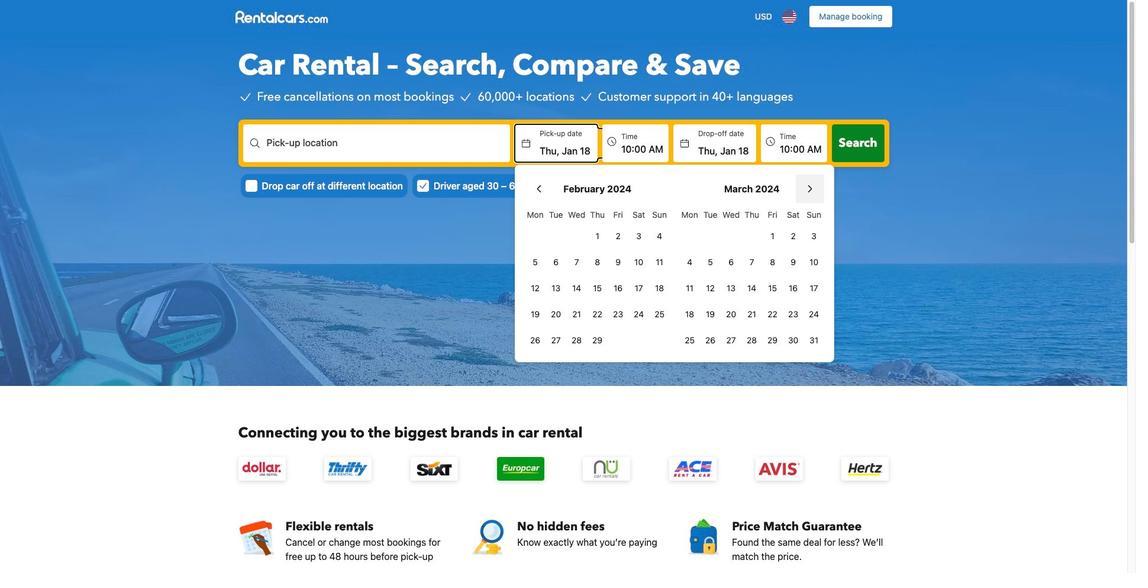 Task type: vqa. For each thing, say whether or not it's contained in the screenshot.
21 May 2024 checkbox
no



Task type: describe. For each thing, give the bounding box(es) containing it.
28 March 2024 checkbox
[[742, 329, 763, 352]]

11 February 2024 checkbox
[[650, 250, 670, 274]]

thrifty image
[[325, 457, 372, 481]]

13 February 2024 checkbox
[[546, 277, 567, 300]]

5 March 2024 checkbox
[[701, 250, 721, 274]]

7 March 2024 checkbox
[[742, 250, 763, 274]]

flexible rentals image
[[238, 519, 276, 557]]

19 February 2024 checkbox
[[525, 303, 546, 326]]

20 February 2024 checkbox
[[546, 303, 567, 326]]

9 February 2024 checkbox
[[608, 250, 629, 274]]

18 February 2024 checkbox
[[650, 277, 670, 300]]

15 February 2024 checkbox
[[587, 277, 608, 300]]

10 March 2024 checkbox
[[804, 250, 825, 274]]

1 grid from the left
[[525, 203, 670, 352]]

26 February 2024 checkbox
[[525, 329, 546, 352]]

12 February 2024 checkbox
[[525, 277, 546, 300]]

3 March 2024 checkbox
[[804, 224, 825, 248]]

18 March 2024 checkbox
[[680, 303, 701, 326]]

25 February 2024 checkbox
[[650, 303, 670, 326]]

12 March 2024 checkbox
[[701, 277, 721, 300]]

28 February 2024 checkbox
[[567, 329, 587, 352]]

27 February 2024 checkbox
[[546, 329, 567, 352]]

sixt image
[[411, 457, 458, 481]]

20 March 2024 checkbox
[[721, 303, 742, 326]]

11 March 2024 checkbox
[[680, 277, 701, 300]]

9 March 2024 checkbox
[[783, 250, 804, 274]]

ace rent a car image
[[670, 457, 717, 481]]

15 March 2024 checkbox
[[763, 277, 783, 300]]

27 March 2024 checkbox
[[721, 329, 742, 352]]

7 February 2024 checkbox
[[567, 250, 587, 274]]

19 March 2024 checkbox
[[701, 303, 721, 326]]

14 March 2024 checkbox
[[742, 277, 763, 300]]

dollar image
[[238, 457, 286, 481]]

avis image
[[756, 457, 803, 481]]

6 March 2024 checkbox
[[721, 250, 742, 274]]

us language icon image
[[783, 9, 797, 24]]

3 February 2024 checkbox
[[629, 224, 650, 248]]

21 February 2024 checkbox
[[567, 303, 587, 326]]

8 February 2024 checkbox
[[587, 250, 608, 274]]

1 February 2024 checkbox
[[587, 224, 608, 248]]

europcar image
[[497, 457, 545, 481]]



Task type: locate. For each thing, give the bounding box(es) containing it.
2 March 2024 checkbox
[[783, 224, 804, 248]]

26 March 2024 checkbox
[[701, 329, 721, 352]]

price match guarantee image
[[685, 519, 723, 557]]

banner
[[0, 0, 1128, 33]]

16 February 2024 checkbox
[[608, 277, 629, 300]]

13 March 2024 checkbox
[[721, 277, 742, 300]]

29 March 2024 checkbox
[[763, 329, 783, 352]]

14 February 2024 checkbox
[[567, 277, 587, 300]]

4 March 2024 checkbox
[[680, 250, 701, 274]]

17 March 2024 checkbox
[[804, 277, 825, 300]]

6 February 2024 checkbox
[[546, 250, 567, 274]]

8 March 2024 checkbox
[[763, 250, 783, 274]]

grid
[[525, 203, 670, 352], [680, 203, 825, 352]]

hertz image
[[842, 457, 890, 481]]

29 February 2024 checkbox
[[587, 329, 608, 352]]

21 March 2024 checkbox
[[742, 303, 763, 326]]

22 February 2024 checkbox
[[587, 303, 608, 326]]

1 March 2024 checkbox
[[763, 224, 783, 248]]

23 March 2024 checkbox
[[783, 303, 804, 326]]

17 February 2024 checkbox
[[629, 277, 650, 300]]

0 horizontal spatial grid
[[525, 203, 670, 352]]

2 February 2024 checkbox
[[608, 224, 629, 248]]

rentalcars.com brand logo image
[[235, 4, 328, 30]]

nu car rental image
[[583, 457, 631, 481]]

25 March 2024 checkbox
[[680, 329, 701, 352]]

Pick-up location field
[[267, 143, 511, 158]]

10 February 2024 checkbox
[[629, 250, 650, 274]]

5 February 2024 checkbox
[[525, 250, 546, 274]]

4 February 2024 checkbox
[[650, 224, 670, 248]]

22 March 2024 checkbox
[[763, 303, 783, 326]]

no hidden fees image
[[470, 519, 508, 557]]

16 March 2024 checkbox
[[783, 277, 804, 300]]

2 grid from the left
[[680, 203, 825, 352]]

23 February 2024 checkbox
[[608, 303, 629, 326]]

31 March 2024 checkbox
[[804, 329, 825, 352]]

1 horizontal spatial grid
[[680, 203, 825, 352]]

24 February 2024 checkbox
[[629, 303, 650, 326]]

24 March 2024 checkbox
[[804, 303, 825, 326]]

30 March 2024 checkbox
[[783, 329, 804, 352]]



